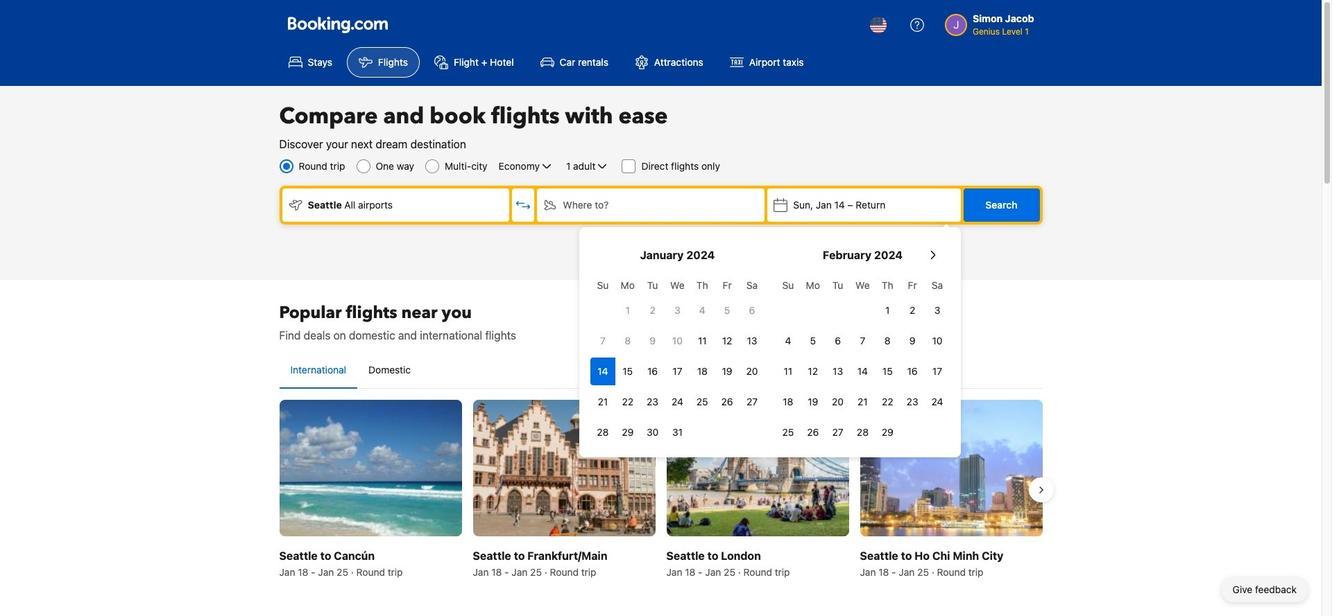Task type: vqa. For each thing, say whether or not it's contained in the screenshot.
'1 january 2024' option on the left of page
yes



Task type: locate. For each thing, give the bounding box(es) containing it.
12 February 2024 checkbox
[[801, 358, 826, 386]]

1 horizontal spatial grid
[[776, 272, 950, 447]]

7 February 2024 checkbox
[[851, 328, 875, 355]]

18 January 2024 checkbox
[[690, 358, 715, 386]]

2 grid from the left
[[776, 272, 950, 447]]

1 January 2024 checkbox
[[616, 297, 640, 325]]

11 February 2024 checkbox
[[776, 358, 801, 386]]

10 January 2024 checkbox
[[665, 328, 690, 355]]

2 February 2024 checkbox
[[900, 297, 925, 325]]

22 February 2024 checkbox
[[875, 389, 900, 416]]

13 February 2024 checkbox
[[826, 358, 851, 386]]

28 January 2024 checkbox
[[591, 419, 616, 447]]

8 February 2024 checkbox
[[875, 328, 900, 355]]

seattle to london image
[[667, 400, 849, 537]]

26 January 2024 checkbox
[[715, 389, 740, 416]]

region
[[268, 395, 1054, 586]]

25 January 2024 checkbox
[[690, 389, 715, 416]]

16 February 2024 checkbox
[[900, 358, 925, 386]]

3 January 2024 checkbox
[[665, 297, 690, 325]]

27 February 2024 checkbox
[[826, 419, 851, 447]]

18 February 2024 checkbox
[[776, 389, 801, 416]]

19 February 2024 checkbox
[[801, 389, 826, 416]]

19 January 2024 checkbox
[[715, 358, 740, 386]]

0 horizontal spatial grid
[[591, 272, 765, 447]]

22 January 2024 checkbox
[[616, 389, 640, 416]]

seattle to cancún image
[[279, 400, 462, 537]]

8 January 2024 checkbox
[[616, 328, 640, 355]]

4 January 2024 checkbox
[[690, 297, 715, 325]]

16 January 2024 checkbox
[[640, 358, 665, 386]]

grid
[[591, 272, 765, 447], [776, 272, 950, 447]]

29 February 2024 checkbox
[[875, 419, 900, 447]]

27 January 2024 checkbox
[[740, 389, 765, 416]]

tab list
[[279, 353, 1043, 390]]

cell
[[591, 355, 616, 386]]

29 January 2024 checkbox
[[616, 419, 640, 447]]

9 January 2024 checkbox
[[640, 328, 665, 355]]

17 January 2024 checkbox
[[665, 358, 690, 386]]

5 February 2024 checkbox
[[801, 328, 826, 355]]

23 February 2024 checkbox
[[900, 389, 925, 416]]

1 February 2024 checkbox
[[875, 297, 900, 325]]

cell inside grid
[[591, 355, 616, 386]]

9 February 2024 checkbox
[[900, 328, 925, 355]]

1 grid from the left
[[591, 272, 765, 447]]

20 February 2024 checkbox
[[826, 389, 851, 416]]



Task type: describe. For each thing, give the bounding box(es) containing it.
6 January 2024 checkbox
[[740, 297, 765, 325]]

28 February 2024 checkbox
[[851, 419, 875, 447]]

4 February 2024 checkbox
[[776, 328, 801, 355]]

21 January 2024 checkbox
[[591, 389, 616, 416]]

23 January 2024 checkbox
[[640, 389, 665, 416]]

15 January 2024 checkbox
[[616, 358, 640, 386]]

20 January 2024 checkbox
[[740, 358, 765, 386]]

11 January 2024 checkbox
[[690, 328, 715, 355]]

14 January 2024 checkbox
[[591, 358, 616, 386]]

14 February 2024 checkbox
[[851, 358, 875, 386]]

your account menu simon jacob genius level 1 element
[[945, 6, 1040, 38]]

13 January 2024 checkbox
[[740, 328, 765, 355]]

24 February 2024 checkbox
[[925, 389, 950, 416]]

17 February 2024 checkbox
[[925, 358, 950, 386]]

seattle to ho chi minh city image
[[860, 400, 1043, 537]]

6 February 2024 checkbox
[[826, 328, 851, 355]]

30 January 2024 checkbox
[[640, 419, 665, 447]]

12 January 2024 checkbox
[[715, 328, 740, 355]]

5 January 2024 checkbox
[[715, 297, 740, 325]]

26 February 2024 checkbox
[[801, 419, 826, 447]]

seattle to frankfurt/main image
[[473, 400, 656, 537]]

24 January 2024 checkbox
[[665, 389, 690, 416]]

7 January 2024 checkbox
[[591, 328, 616, 355]]

10 February 2024 checkbox
[[925, 328, 950, 355]]

3 February 2024 checkbox
[[925, 297, 950, 325]]

25 February 2024 checkbox
[[776, 419, 801, 447]]

15 February 2024 checkbox
[[875, 358, 900, 386]]

flights homepage image
[[288, 17, 388, 33]]

21 February 2024 checkbox
[[851, 389, 875, 416]]

2 January 2024 checkbox
[[640, 297, 665, 325]]

31 January 2024 checkbox
[[665, 419, 690, 447]]



